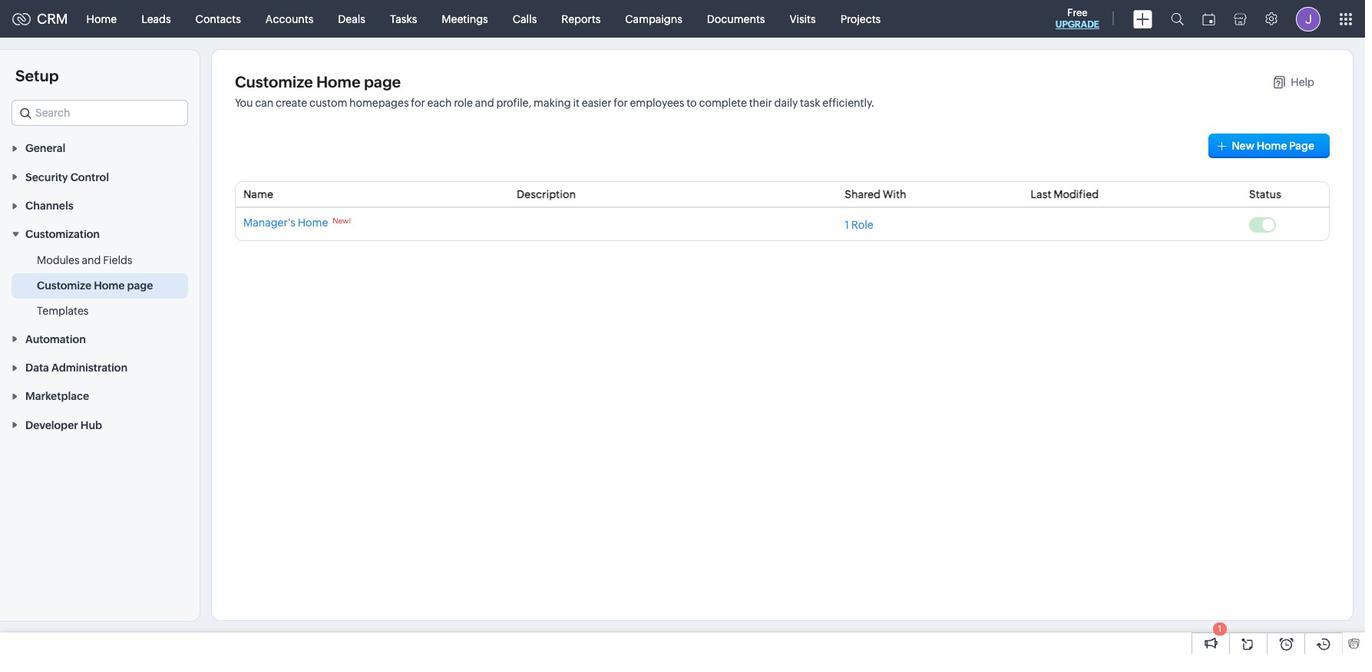 Task type: describe. For each thing, give the bounding box(es) containing it.
efficiently.
[[823, 97, 875, 109]]

deals link
[[326, 0, 378, 37]]

0 vertical spatial customize home page
[[235, 73, 401, 91]]

and inside customization region
[[82, 255, 101, 267]]

help
[[1292, 76, 1315, 88]]

templates link
[[37, 304, 89, 319]]

fields
[[103, 255, 132, 267]]

templates
[[37, 305, 89, 318]]

complete
[[699, 97, 747, 109]]

developer hub
[[25, 419, 102, 432]]

new!
[[333, 217, 351, 225]]

reports link
[[549, 0, 613, 37]]

customize home page link
[[37, 278, 153, 294]]

control
[[70, 171, 109, 183]]

projects link
[[829, 0, 894, 37]]

visits link
[[778, 0, 829, 37]]

campaigns link
[[613, 0, 695, 37]]

you
[[235, 97, 253, 109]]

can
[[255, 97, 274, 109]]

home up custom
[[316, 73, 361, 91]]

it
[[573, 97, 580, 109]]

help link
[[1275, 76, 1315, 88]]

custom
[[310, 97, 347, 109]]

modified
[[1054, 188, 1099, 201]]

page
[[1290, 140, 1315, 152]]

free upgrade
[[1056, 7, 1100, 30]]

channels
[[25, 200, 74, 212]]

documents
[[707, 13, 765, 25]]

profile,
[[497, 97, 532, 109]]

homepages
[[350, 97, 409, 109]]

profile element
[[1288, 0, 1331, 37]]

calls
[[513, 13, 537, 25]]

developer
[[25, 419, 78, 432]]

manager's home link
[[244, 217, 328, 229]]

you can create custom homepages for each role and profile, making it easier for employees to complete their daily task efficiently.
[[235, 97, 875, 109]]

name
[[244, 188, 273, 201]]

task
[[801, 97, 821, 109]]

modules and fields
[[37, 255, 132, 267]]

accounts
[[266, 13, 314, 25]]

role
[[454, 97, 473, 109]]

general button
[[0, 134, 200, 162]]

manager's home new!
[[244, 217, 351, 229]]

shared
[[845, 188, 881, 201]]

data
[[25, 362, 49, 374]]

leads link
[[129, 0, 183, 37]]

calls link
[[501, 0, 549, 37]]

marketplace
[[25, 391, 89, 403]]

security
[[25, 171, 68, 183]]

hub
[[81, 419, 102, 432]]

making
[[534, 97, 571, 109]]

data administration button
[[0, 353, 200, 382]]

new home page button
[[1210, 134, 1331, 158]]

setup
[[15, 67, 59, 85]]

upgrade
[[1056, 19, 1100, 30]]

search image
[[1172, 12, 1185, 25]]

their
[[750, 97, 773, 109]]

reports
[[562, 13, 601, 25]]

channels button
[[0, 191, 200, 220]]

shared with
[[845, 188, 907, 201]]

documents link
[[695, 0, 778, 37]]

meetings link
[[430, 0, 501, 37]]

new
[[1233, 140, 1255, 152]]

tasks
[[390, 13, 417, 25]]

role
[[852, 219, 874, 231]]

meetings
[[442, 13, 488, 25]]

customization
[[25, 228, 100, 241]]



Task type: vqa. For each thing, say whether or not it's contained in the screenshot.
the 27,
no



Task type: locate. For each thing, give the bounding box(es) containing it.
1 vertical spatial customize home page
[[37, 280, 153, 292]]

security control button
[[0, 162, 200, 191]]

last
[[1031, 188, 1052, 201]]

2 for from the left
[[614, 97, 628, 109]]

and
[[475, 97, 494, 109], [82, 255, 101, 267]]

campaigns
[[626, 13, 683, 25]]

1 vertical spatial customize
[[37, 280, 92, 292]]

search element
[[1162, 0, 1194, 38]]

Search text field
[[12, 101, 187, 125]]

crm
[[37, 11, 68, 27]]

page up homepages
[[364, 73, 401, 91]]

and up customize home page link
[[82, 255, 101, 267]]

create menu image
[[1134, 10, 1153, 28]]

calendar image
[[1203, 13, 1216, 25]]

row
[[236, 182, 1330, 208]]

to
[[687, 97, 697, 109]]

page
[[364, 73, 401, 91], [127, 280, 153, 292]]

free
[[1068, 7, 1088, 18]]

page down fields
[[127, 280, 153, 292]]

customize up the can
[[235, 73, 313, 91]]

description
[[517, 188, 576, 201]]

profile image
[[1297, 7, 1321, 31]]

1
[[845, 219, 850, 231], [1219, 625, 1222, 634]]

modules and fields link
[[37, 253, 132, 268]]

1 horizontal spatial 1
[[1219, 625, 1222, 634]]

modules
[[37, 255, 80, 267]]

last modified
[[1031, 188, 1099, 201]]

page inside customize home page link
[[127, 280, 153, 292]]

general
[[25, 142, 66, 155]]

0 vertical spatial and
[[475, 97, 494, 109]]

and right role
[[475, 97, 494, 109]]

customize home page inside customization region
[[37, 280, 153, 292]]

automation
[[25, 333, 86, 345]]

home inside customization region
[[94, 280, 125, 292]]

0 horizontal spatial for
[[411, 97, 425, 109]]

0 horizontal spatial customize
[[37, 280, 92, 292]]

customize home page
[[235, 73, 401, 91], [37, 280, 153, 292]]

0 horizontal spatial customize home page
[[37, 280, 153, 292]]

home
[[86, 13, 117, 25], [316, 73, 361, 91], [1257, 140, 1288, 152], [298, 217, 328, 229], [94, 280, 125, 292]]

home left new! in the left of the page
[[298, 217, 328, 229]]

0 vertical spatial customize
[[235, 73, 313, 91]]

0 vertical spatial 1
[[845, 219, 850, 231]]

customize up templates
[[37, 280, 92, 292]]

home link
[[74, 0, 129, 37]]

row containing name
[[236, 182, 1330, 208]]

1 for from the left
[[411, 97, 425, 109]]

create
[[276, 97, 307, 109]]

crm link
[[12, 11, 68, 27]]

1 horizontal spatial customize
[[235, 73, 313, 91]]

automation button
[[0, 324, 200, 353]]

contacts
[[196, 13, 241, 25]]

easier
[[582, 97, 612, 109]]

status
[[1250, 188, 1282, 201]]

0 horizontal spatial 1
[[845, 219, 850, 231]]

0 vertical spatial page
[[364, 73, 401, 91]]

for left each at the top of page
[[411, 97, 425, 109]]

1 role
[[845, 219, 874, 231]]

tasks link
[[378, 0, 430, 37]]

each
[[428, 97, 452, 109]]

home inside button
[[1257, 140, 1288, 152]]

1 horizontal spatial customize home page
[[235, 73, 401, 91]]

1 for 1
[[1219, 625, 1222, 634]]

leads
[[141, 13, 171, 25]]

customize home page up custom
[[235, 73, 401, 91]]

customize home page down modules and fields link
[[37, 280, 153, 292]]

employees
[[630, 97, 685, 109]]

new home page
[[1233, 140, 1315, 152]]

1 horizontal spatial for
[[614, 97, 628, 109]]

home down fields
[[94, 280, 125, 292]]

1 vertical spatial 1
[[1219, 625, 1222, 634]]

0 horizontal spatial page
[[127, 280, 153, 292]]

contacts link
[[183, 0, 253, 37]]

deals
[[338, 13, 366, 25]]

accounts link
[[253, 0, 326, 37]]

customize
[[235, 73, 313, 91], [37, 280, 92, 292]]

customization button
[[0, 220, 200, 248]]

manager's
[[244, 217, 296, 229]]

administration
[[51, 362, 128, 374]]

security control
[[25, 171, 109, 183]]

with
[[883, 188, 907, 201]]

0 horizontal spatial and
[[82, 255, 101, 267]]

for right easier
[[614, 97, 628, 109]]

data administration
[[25, 362, 128, 374]]

1 for 1 role
[[845, 219, 850, 231]]

1 horizontal spatial and
[[475, 97, 494, 109]]

customize inside customize home page link
[[37, 280, 92, 292]]

home right the crm
[[86, 13, 117, 25]]

1 horizontal spatial page
[[364, 73, 401, 91]]

create menu element
[[1125, 0, 1162, 37]]

1 vertical spatial and
[[82, 255, 101, 267]]

customization region
[[0, 248, 200, 324]]

daily
[[775, 97, 798, 109]]

for
[[411, 97, 425, 109], [614, 97, 628, 109]]

projects
[[841, 13, 881, 25]]

developer hub button
[[0, 411, 200, 439]]

1 vertical spatial page
[[127, 280, 153, 292]]

logo image
[[12, 13, 31, 25]]

visits
[[790, 13, 816, 25]]

marketplace button
[[0, 382, 200, 411]]

home right new
[[1257, 140, 1288, 152]]

None field
[[12, 100, 188, 126]]



